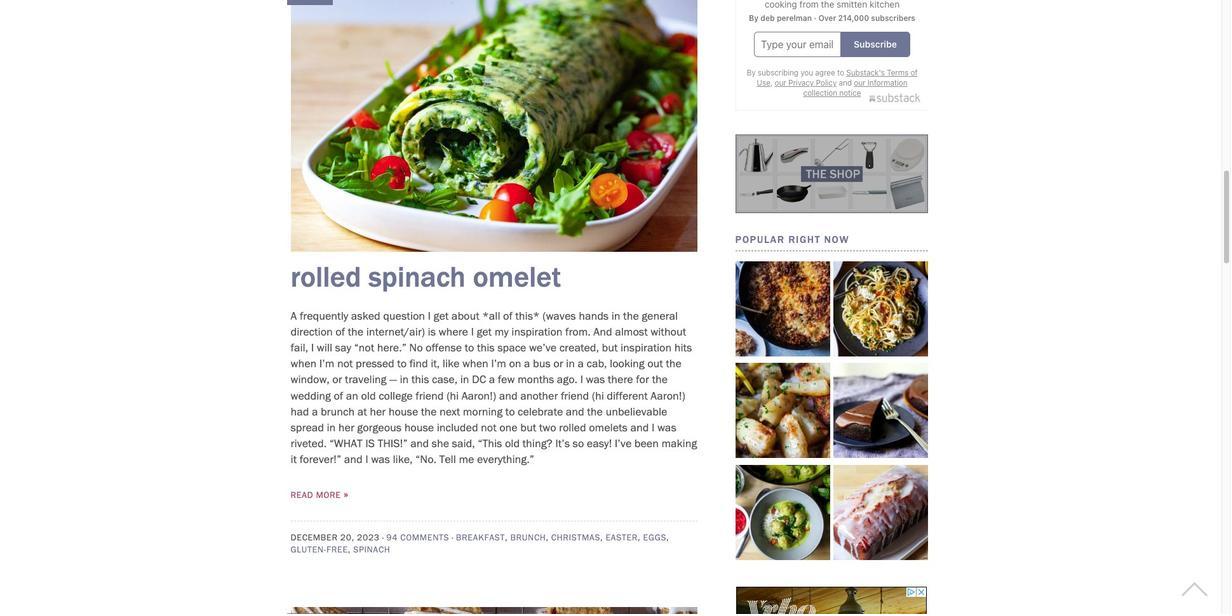 Task type: vqa. For each thing, say whether or not it's contained in the screenshot.
A
yes



Task type: describe. For each thing, give the bounding box(es) containing it.
it's
[[555, 437, 570, 451]]

asked
[[351, 309, 380, 323]]

0 vertical spatial of
[[503, 309, 513, 323]]

1 friend from the left
[[416, 389, 444, 403]]

2 vertical spatial of
[[334, 389, 343, 403]]

in up and
[[612, 309, 620, 323]]

hits
[[674, 341, 692, 355]]

the up "not
[[348, 325, 363, 339]]

and down "what on the left bottom
[[344, 453, 362, 467]]

case,
[[432, 373, 458, 387]]

1 when from the left
[[291, 357, 317, 371]]

easter
[[606, 533, 638, 544]]

1 horizontal spatial this
[[477, 341, 495, 355]]

i left will at the bottom left of the page
[[311, 341, 314, 355]]

another
[[520, 389, 558, 403]]

pressed
[[356, 357, 394, 371]]

space
[[497, 341, 526, 355]]

i down the is
[[365, 453, 368, 467]]

she
[[432, 437, 449, 451]]

and
[[594, 325, 612, 339]]

december 20, 2023
[[291, 533, 380, 544]]

is
[[365, 437, 375, 451]]

grapefruit yogurt cake image
[[833, 465, 928, 561]]

breakfast
[[456, 533, 505, 544]]

internet/air)
[[366, 325, 425, 339]]

spinach link
[[353, 545, 390, 556]]

breakfast link
[[456, 533, 505, 544]]

gluten-free link
[[291, 545, 348, 556]]

1 vertical spatial inspiration
[[621, 341, 672, 355]]

like,
[[393, 453, 413, 467]]

morning
[[463, 405, 503, 419]]

in right —
[[400, 373, 409, 387]]

rolled inside 'a frequently asked question i get about *all of this* (waves hands in the general direction of the internet/air) is where i get my inspiration from. and almost without fail, i will say "not here." no offense to this space we've created, but inspiration hits when i'm not pressed to find it, like when i'm on a bus or in a cab, looking out the window, or traveling — in this case, in dc a few months ago. i was there for the wedding of an old college friend (hi aaron!) and another friend (hi different aaron!) had a brunch at her house the next morning to celebrate and the unbelievable spread in her gorgeous house included not one but two rolled omelets and i was riveted. "what is this!" and she said, "this old thing? it's so easy! i've been making it forever!" and i was like, "no. tell me everything."'
[[559, 421, 586, 435]]

brunch
[[510, 533, 546, 544]]

no
[[409, 341, 423, 355]]

1 horizontal spatial was
[[586, 373, 605, 387]]

gluten-
[[291, 545, 327, 556]]

a
[[291, 309, 297, 323]]

window,
[[291, 373, 330, 387]]

and down unbelievable
[[630, 421, 649, 435]]

, left easter link
[[600, 533, 603, 544]]

and down few
[[499, 389, 518, 403]]

brunch
[[321, 405, 355, 419]]

frequently
[[300, 309, 348, 323]]

1 (hi from the left
[[447, 389, 459, 403]]

1 vertical spatial of
[[336, 325, 345, 339]]

dc
[[472, 373, 486, 387]]

here."
[[377, 341, 406, 355]]

this*
[[515, 309, 540, 323]]

a right on
[[524, 357, 530, 371]]

read
[[291, 491, 313, 501]]

like
[[443, 357, 460, 371]]

1 horizontal spatial but
[[602, 341, 618, 355]]

1 vertical spatial get
[[477, 325, 492, 339]]

on
[[509, 357, 521, 371]]

in up ago.
[[566, 357, 575, 371]]

say
[[335, 341, 351, 355]]

1 vertical spatial old
[[505, 437, 520, 451]]

hands
[[579, 309, 609, 323]]

2 vertical spatial to
[[505, 405, 515, 419]]

"this
[[478, 437, 502, 451]]

2023
[[357, 533, 380, 544]]

read more »
[[291, 487, 349, 503]]

i've
[[615, 437, 632, 451]]

the right out
[[666, 357, 682, 371]]

an
[[346, 389, 358, 403]]

the left next
[[421, 405, 437, 419]]

free
[[326, 545, 348, 556]]

unbelievable
[[606, 405, 667, 419]]

0 vertical spatial inspiration
[[512, 325, 563, 339]]

created,
[[559, 341, 599, 355]]

at
[[357, 405, 367, 419]]

advertisement element
[[737, 588, 927, 615]]

for
[[636, 373, 649, 387]]

spinach
[[368, 259, 466, 294]]

included
[[437, 421, 478, 435]]

a left cab,
[[578, 357, 584, 371]]

the up omelets at bottom
[[587, 405, 603, 419]]

eggs link
[[643, 533, 666, 544]]

about
[[452, 309, 479, 323]]

it,
[[431, 357, 440, 371]]

popular right now
[[735, 234, 849, 246]]

two
[[539, 421, 556, 435]]

0 horizontal spatial rolled
[[291, 259, 361, 294]]

eggs
[[643, 533, 666, 544]]

and up 'so'
[[566, 405, 584, 419]]

breakfast , brunch , christmas , easter , eggs , gluten-free , spinach
[[291, 533, 669, 556]]

ago.
[[557, 373, 577, 387]]

, left the eggs link
[[638, 533, 641, 544]]

wedding
[[291, 389, 331, 403]]

2 horizontal spatial was
[[657, 421, 676, 435]]

christmas
[[551, 533, 600, 544]]

this!"
[[378, 437, 408, 451]]

one
[[499, 421, 518, 435]]

now
[[824, 234, 849, 246]]

in down 'brunch'
[[327, 421, 336, 435]]

so
[[573, 437, 584, 451]]

without
[[651, 325, 686, 339]]

the up almost
[[623, 309, 639, 323]]

0 vertical spatial to
[[465, 341, 474, 355]]



Task type: locate. For each thing, give the bounding box(es) containing it.
chocolate olive oil cake image
[[833, 363, 928, 459]]

tell
[[439, 453, 456, 467]]

making
[[662, 437, 697, 451]]

french onion baked lentils and farro image
[[735, 262, 831, 357]]

2 aaron!) from the left
[[651, 389, 685, 403]]

but down and
[[602, 341, 618, 355]]

, down 20,
[[348, 545, 351, 556]]

i right ago.
[[580, 373, 583, 387]]

spread
[[291, 421, 324, 435]]

i'm
[[319, 357, 334, 371], [491, 357, 506, 371]]

inspiration up we've
[[512, 325, 563, 339]]

braised ginger meatballs in coconut broth image
[[735, 465, 831, 561]]

when up dc
[[462, 357, 488, 371]]

looking
[[610, 357, 645, 371]]

the down out
[[652, 373, 668, 387]]

0 horizontal spatial but
[[520, 421, 536, 435]]

but up thing?
[[520, 421, 536, 435]]

said,
[[452, 437, 475, 451]]

1 vertical spatial rolled
[[559, 421, 586, 435]]

0 horizontal spatial her
[[338, 421, 354, 435]]

0 horizontal spatial not
[[337, 357, 353, 371]]

"not
[[354, 341, 374, 355]]

0 horizontal spatial i'm
[[319, 357, 334, 371]]

popular
[[735, 234, 785, 246]]

1 horizontal spatial rolled
[[559, 421, 586, 435]]

(hi up next
[[447, 389, 459, 403]]

2 friend from the left
[[561, 389, 589, 403]]

inspiration up out
[[621, 341, 672, 355]]

0 horizontal spatial was
[[371, 453, 390, 467]]

1 horizontal spatial to
[[465, 341, 474, 355]]

, left christmas link
[[546, 533, 549, 544]]

1 horizontal spatial or
[[553, 357, 563, 371]]

few
[[498, 373, 515, 387]]

or right the window,
[[332, 373, 342, 387]]

next
[[440, 405, 460, 419]]

not up "this
[[481, 421, 497, 435]]

question
[[383, 309, 425, 323]]

bus
[[533, 357, 551, 371]]

0 horizontal spatial aaron!)
[[462, 389, 496, 403]]

i down about at the left of page
[[471, 325, 474, 339]]

old down traveling
[[361, 389, 376, 403]]

it
[[291, 453, 297, 467]]

1 horizontal spatial her
[[370, 405, 386, 419]]

in left dc
[[460, 373, 469, 387]]

house down college
[[389, 405, 418, 419]]

1 vertical spatial was
[[657, 421, 676, 435]]

(hi left the different
[[592, 389, 604, 403]]

been
[[634, 437, 659, 451]]

general
[[642, 309, 678, 323]]

everything."
[[477, 453, 534, 467]]

1 horizontal spatial i'm
[[491, 357, 506, 371]]

aaron!) down dc
[[462, 389, 496, 403]]

0 vertical spatial old
[[361, 389, 376, 403]]

to down the where
[[465, 341, 474, 355]]

0 horizontal spatial old
[[361, 389, 376, 403]]

house
[[389, 405, 418, 419], [404, 421, 434, 435]]

her up "what on the left bottom
[[338, 421, 354, 435]]

rolled spinach omelet
[[291, 259, 561, 294]]

1 horizontal spatial aaron!)
[[651, 389, 685, 403]]

celebrate
[[518, 405, 563, 419]]

1 horizontal spatial (hi
[[592, 389, 604, 403]]

to up the one
[[505, 405, 515, 419]]

old down the one
[[505, 437, 520, 451]]

0 horizontal spatial inspiration
[[512, 325, 563, 339]]

None search field
[[60, 30, 1125, 69]]

i'm left on
[[491, 357, 506, 371]]

2 (hi from the left
[[592, 389, 604, 403]]

but
[[602, 341, 618, 355], [520, 421, 536, 435]]

»
[[344, 487, 349, 503]]

"what
[[329, 437, 363, 451]]

0 vertical spatial but
[[602, 341, 618, 355]]

0 vertical spatial not
[[337, 357, 353, 371]]

0 vertical spatial her
[[370, 405, 386, 419]]

(waves
[[543, 309, 576, 323]]

1 horizontal spatial friend
[[561, 389, 589, 403]]

1 vertical spatial to
[[397, 357, 407, 371]]

1 vertical spatial not
[[481, 421, 497, 435]]

friend
[[416, 389, 444, 403], [561, 389, 589, 403]]

1 vertical spatial this
[[412, 373, 429, 387]]

0 horizontal spatial to
[[397, 357, 407, 371]]

aaron!)
[[462, 389, 496, 403], [651, 389, 685, 403]]

lemon potatoes image
[[735, 363, 831, 459]]

comments
[[400, 533, 449, 544]]

, left brunch link
[[505, 533, 508, 544]]

1 horizontal spatial old
[[505, 437, 520, 451]]

was down cab,
[[586, 373, 605, 387]]

"no.
[[416, 453, 436, 467]]

was up making
[[657, 421, 676, 435]]

i up the is
[[428, 309, 431, 323]]

0 horizontal spatial (hi
[[447, 389, 459, 403]]

0 vertical spatial rolled
[[291, 259, 361, 294]]

1 horizontal spatial not
[[481, 421, 497, 435]]

december
[[291, 533, 338, 544]]

right
[[788, 234, 821, 246]]

1 vertical spatial her
[[338, 421, 354, 435]]

94 comments
[[386, 533, 449, 544]]

thing?
[[523, 437, 552, 451]]

and up ""no."
[[410, 437, 429, 451]]

20,
[[340, 533, 354, 544]]

a
[[524, 357, 530, 371], [578, 357, 584, 371], [489, 373, 495, 387], [312, 405, 318, 419]]

2 vertical spatial was
[[371, 453, 390, 467]]

me
[[459, 453, 474, 467]]

not down the say
[[337, 357, 353, 371]]

offense
[[426, 341, 462, 355]]

her right 'at'
[[370, 405, 386, 419]]

to
[[465, 341, 474, 355], [397, 357, 407, 371], [505, 405, 515, 419]]

months
[[518, 373, 554, 387]]

rolled up frequently
[[291, 259, 361, 294]]

, right easter
[[666, 533, 669, 544]]

1 aaron!) from the left
[[462, 389, 496, 403]]

more
[[316, 491, 341, 501]]

1 horizontal spatial when
[[462, 357, 488, 371]]

or right bus
[[553, 357, 563, 371]]

was down the is
[[371, 453, 390, 467]]

or
[[553, 357, 563, 371], [332, 373, 342, 387]]

forever!"
[[300, 453, 341, 467]]

rolled spinach omelet link
[[291, 259, 561, 294]]

of right *all
[[503, 309, 513, 323]]

house up she
[[404, 421, 434, 435]]

out
[[647, 357, 663, 371]]

0 vertical spatial was
[[586, 373, 605, 387]]

1 i'm from the left
[[319, 357, 334, 371]]

this down my
[[477, 341, 495, 355]]

0 vertical spatial this
[[477, 341, 495, 355]]

in
[[612, 309, 620, 323], [566, 357, 575, 371], [400, 373, 409, 387], [460, 373, 469, 387], [327, 421, 336, 435]]

,
[[505, 533, 508, 544], [546, 533, 549, 544], [600, 533, 603, 544], [638, 533, 641, 544], [666, 533, 669, 544], [348, 545, 351, 556]]

1 vertical spatial but
[[520, 421, 536, 435]]

this down find
[[412, 373, 429, 387]]

1 horizontal spatial inspiration
[[621, 341, 672, 355]]

a frequently asked question i get about *all of this* (waves hands in the general direction of the internet/air) is where i get my inspiration from. and almost without fail, i will say "not here." no offense to this space we've created, but inspiration hits when i'm not pressed to find it, like when i'm on a bus or in a cab, looking out the window, or traveling — in this case, in dc a few months ago. i was there for the wedding of an old college friend (hi aaron!) and another friend (hi different aaron!) had a brunch at her house the next morning to celebrate and the unbelievable spread in her gorgeous house included not one but two rolled omelets and i was riveted. "what is this!" and she said, "this old thing? it's so easy! i've been making it forever!" and i was like, "no. tell me everything."
[[291, 309, 697, 467]]

from.
[[565, 325, 591, 339]]

not
[[337, 357, 353, 371], [481, 421, 497, 435]]

college
[[379, 389, 413, 403]]

of left an
[[334, 389, 343, 403]]

my
[[495, 325, 509, 339]]

of up the say
[[336, 325, 345, 339]]

0 horizontal spatial or
[[332, 373, 342, 387]]

friend down case,
[[416, 389, 444, 403]]

0 vertical spatial or
[[553, 357, 563, 371]]

to left find
[[397, 357, 407, 371]]

94
[[386, 533, 398, 544]]

almost
[[615, 325, 648, 339]]

a right had
[[312, 405, 318, 419]]

spaghetti pangrattato with crispy eggs image
[[833, 262, 928, 357]]

friend down ago.
[[561, 389, 589, 403]]

is
[[428, 325, 436, 339]]

had
[[291, 405, 309, 419]]

get
[[434, 309, 449, 323], [477, 325, 492, 339]]

1 horizontal spatial get
[[477, 325, 492, 339]]

i'm down will at the bottom left of the page
[[319, 357, 334, 371]]

rolled
[[291, 259, 361, 294], [559, 421, 586, 435]]

get left my
[[477, 325, 492, 339]]

where
[[439, 325, 468, 339]]

christmas link
[[551, 533, 600, 544]]

aaron!) down out
[[651, 389, 685, 403]]

riveted.
[[291, 437, 327, 451]]

—
[[389, 373, 397, 387]]

2 i'm from the left
[[491, 357, 506, 371]]

1 vertical spatial house
[[404, 421, 434, 435]]

i up been
[[652, 421, 655, 435]]

0 horizontal spatial friend
[[416, 389, 444, 403]]

cab,
[[587, 357, 607, 371]]

rolled up 'so'
[[559, 421, 586, 435]]

omelets
[[589, 421, 628, 435]]

0 horizontal spatial when
[[291, 357, 317, 371]]

a right dc
[[489, 373, 495, 387]]

traveling
[[345, 373, 387, 387]]

94 comments link
[[386, 533, 449, 544]]

there
[[608, 373, 633, 387]]

omelet
[[473, 259, 561, 294]]

0 horizontal spatial get
[[434, 309, 449, 323]]

0 horizontal spatial this
[[412, 373, 429, 387]]

0 vertical spatial get
[[434, 309, 449, 323]]

2 when from the left
[[462, 357, 488, 371]]

easter link
[[606, 533, 638, 544]]

get up the is
[[434, 309, 449, 323]]

easy!
[[587, 437, 612, 451]]

*all
[[482, 309, 500, 323]]

different
[[607, 389, 648, 403]]

2 horizontal spatial to
[[505, 405, 515, 419]]

1 vertical spatial or
[[332, 373, 342, 387]]

0 vertical spatial house
[[389, 405, 418, 419]]

when down fail,
[[291, 357, 317, 371]]



